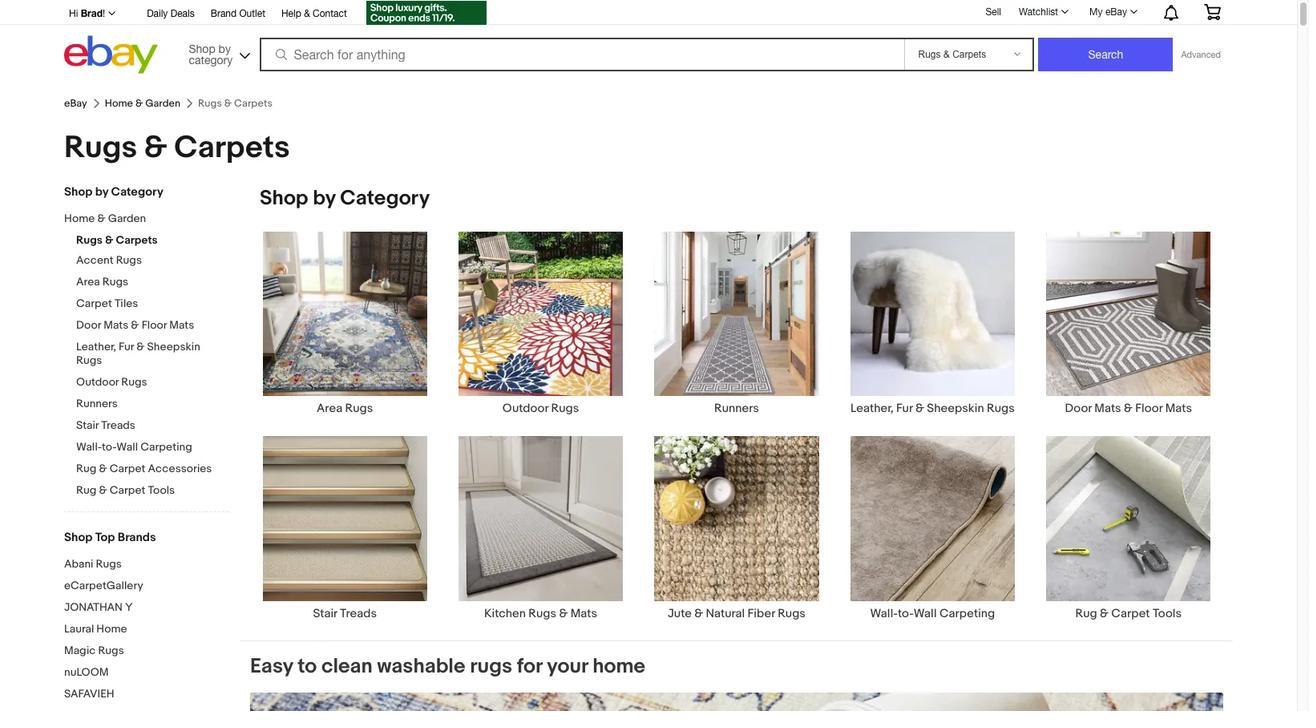 Task type: locate. For each thing, give the bounding box(es) containing it.
stair
[[76, 419, 99, 432], [313, 606, 338, 621]]

0 horizontal spatial wall-
[[76, 440, 102, 454]]

1 horizontal spatial floor
[[1136, 401, 1163, 417]]

1 vertical spatial wall
[[914, 606, 937, 621]]

shop by category inside main content
[[260, 186, 430, 211]]

shop by category for clean
[[260, 186, 430, 211]]

1 horizontal spatial tools
[[1154, 606, 1182, 621]]

rug & carpet tools
[[1076, 606, 1182, 621]]

0 horizontal spatial ebay
[[64, 97, 87, 110]]

main content
[[241, 186, 1234, 712]]

fiber
[[748, 606, 776, 621]]

home & garden link up accent rugs link
[[64, 212, 217, 227]]

help & contact link
[[282, 6, 347, 23]]

laural home link
[[64, 623, 229, 638]]

1 vertical spatial wall-
[[871, 606, 898, 621]]

1 horizontal spatial wall-
[[871, 606, 898, 621]]

runners inside home & garden rugs & carpets accent rugs area rugs carpet tiles door mats & floor mats leather, fur & sheepskin rugs outdoor rugs runners stair treads wall-to-wall carpeting rug & carpet accessories rug & carpet tools
[[76, 397, 118, 411]]

0 vertical spatial treads
[[101, 419, 135, 432]]

daily deals
[[147, 8, 195, 19]]

1 vertical spatial home & garden link
[[64, 212, 217, 227]]

my
[[1090, 6, 1103, 18]]

fur
[[119, 340, 134, 354], [897, 401, 913, 417]]

natural
[[706, 606, 745, 621]]

0 vertical spatial area
[[76, 275, 100, 289]]

stair treads link
[[76, 419, 229, 434], [247, 436, 443, 621]]

runners link
[[639, 231, 835, 417], [76, 397, 229, 412]]

garden up rugs & carpets
[[145, 97, 181, 110]]

accent
[[76, 253, 114, 267]]

home & garden link up rugs & carpets
[[105, 97, 181, 110]]

0 vertical spatial sheepskin
[[147, 340, 200, 354]]

leather,
[[76, 340, 116, 354], [851, 401, 894, 417]]

1 horizontal spatial runners
[[715, 401, 760, 417]]

rug & carpet tools link inside main content
[[1031, 436, 1227, 621]]

leather, inside home & garden rugs & carpets accent rugs area rugs carpet tiles door mats & floor mats leather, fur & sheepskin rugs outdoor rugs runners stair treads wall-to-wall carpeting rug & carpet accessories rug & carpet tools
[[76, 340, 116, 354]]

runners
[[76, 397, 118, 411], [715, 401, 760, 417]]

shop by category for brands
[[64, 185, 164, 200]]

0 vertical spatial carpets
[[174, 129, 290, 167]]

ebay
[[1106, 6, 1128, 18], [64, 97, 87, 110]]

1 horizontal spatial leather,
[[851, 401, 894, 417]]

0 vertical spatial garden
[[145, 97, 181, 110]]

shop by category button
[[182, 36, 254, 70]]

door
[[76, 318, 101, 332], [1066, 401, 1093, 417]]

1 horizontal spatial door
[[1066, 401, 1093, 417]]

carpet tiles link
[[76, 297, 229, 312]]

1 horizontal spatial rug & carpet tools link
[[1031, 436, 1227, 621]]

by inside shop by category
[[219, 42, 231, 55]]

tools inside home & garden rugs & carpets accent rugs area rugs carpet tiles door mats & floor mats leather, fur & sheepskin rugs outdoor rugs runners stair treads wall-to-wall carpeting rug & carpet accessories rug & carpet tools
[[148, 484, 175, 497]]

outdoor rugs link
[[443, 231, 639, 417], [76, 375, 229, 391]]

wall- inside main content
[[871, 606, 898, 621]]

1 vertical spatial stair
[[313, 606, 338, 621]]

area inside main content
[[317, 401, 343, 417]]

0 vertical spatial outdoor
[[76, 375, 119, 389]]

door mats & floor mats link
[[1031, 231, 1227, 417], [76, 318, 229, 334]]

treads
[[101, 419, 135, 432], [340, 606, 377, 621]]

1 vertical spatial leather,
[[851, 401, 894, 417]]

0 vertical spatial home
[[105, 97, 133, 110]]

2 horizontal spatial by
[[313, 186, 336, 211]]

my ebay link
[[1081, 2, 1146, 22]]

y
[[125, 601, 133, 614]]

category for brands
[[111, 185, 164, 200]]

None text field
[[250, 693, 1224, 712]]

home up accent
[[64, 212, 95, 225]]

0 vertical spatial door
[[76, 318, 101, 332]]

1 horizontal spatial wall
[[914, 606, 937, 621]]

1 vertical spatial tools
[[1154, 606, 1182, 621]]

contact
[[313, 8, 347, 19]]

0 horizontal spatial area
[[76, 275, 100, 289]]

0 vertical spatial floor
[[142, 318, 167, 332]]

None submit
[[1039, 38, 1174, 71]]

0 horizontal spatial by
[[95, 185, 108, 200]]

1 horizontal spatial carpets
[[174, 129, 290, 167]]

1 horizontal spatial leather, fur & sheepskin rugs link
[[835, 231, 1031, 417]]

1 horizontal spatial shop by category
[[260, 186, 430, 211]]

1 horizontal spatial stair
[[313, 606, 338, 621]]

0 horizontal spatial area rugs link
[[76, 275, 229, 290]]

1 horizontal spatial category
[[340, 186, 430, 211]]

0 horizontal spatial outdoor
[[76, 375, 119, 389]]

ebay inside account navigation
[[1106, 6, 1128, 18]]

0 horizontal spatial carpeting
[[141, 440, 192, 454]]

by for shop top brands
[[95, 185, 108, 200]]

garden
[[145, 97, 181, 110], [108, 212, 146, 225]]

safavieh link
[[64, 687, 229, 703]]

garden up accent rugs link
[[108, 212, 146, 225]]

garden for home & garden rugs & carpets accent rugs area rugs carpet tiles door mats & floor mats leather, fur & sheepskin rugs outdoor rugs runners stair treads wall-to-wall carpeting rug & carpet accessories rug & carpet tools
[[108, 212, 146, 225]]

stair inside home & garden rugs & carpets accent rugs area rugs carpet tiles door mats & floor mats leather, fur & sheepskin rugs outdoor rugs runners stair treads wall-to-wall carpeting rug & carpet accessories rug & carpet tools
[[76, 419, 99, 432]]

0 vertical spatial stair treads link
[[76, 419, 229, 434]]

my ebay
[[1090, 6, 1128, 18]]

home & garden link
[[105, 97, 181, 110], [64, 212, 217, 227]]

1 horizontal spatial by
[[219, 42, 231, 55]]

1 horizontal spatial ebay
[[1106, 6, 1128, 18]]

0 vertical spatial carpeting
[[141, 440, 192, 454]]

accessories
[[148, 462, 212, 476]]

account navigation
[[60, 0, 1234, 27]]

0 horizontal spatial wall-to-wall carpeting link
[[76, 440, 229, 456]]

0 vertical spatial stair
[[76, 419, 99, 432]]

jute & natural fiber rugs link
[[639, 436, 835, 621]]

home & garden
[[105, 97, 181, 110]]

0 horizontal spatial wall
[[117, 440, 138, 454]]

1 horizontal spatial outdoor
[[503, 401, 549, 417]]

treads inside home & garden rugs & carpets accent rugs area rugs carpet tiles door mats & floor mats leather, fur & sheepskin rugs outdoor rugs runners stair treads wall-to-wall carpeting rug & carpet accessories rug & carpet tools
[[101, 419, 135, 432]]

0 horizontal spatial fur
[[119, 340, 134, 354]]

1 horizontal spatial runners link
[[639, 231, 835, 417]]

0 vertical spatial to-
[[102, 440, 117, 454]]

stair up rug & carpet accessories link
[[76, 419, 99, 432]]

carpet
[[76, 297, 112, 310], [110, 462, 146, 476], [110, 484, 146, 497], [1112, 606, 1151, 621]]

ebay left home & garden
[[64, 97, 87, 110]]

main content containing shop by category
[[241, 186, 1234, 712]]

home down the y
[[97, 623, 127, 636]]

area rugs link
[[247, 231, 443, 417], [76, 275, 229, 290]]

1 vertical spatial garden
[[108, 212, 146, 225]]

outdoor
[[76, 375, 119, 389], [503, 401, 549, 417]]

area inside home & garden rugs & carpets accent rugs area rugs carpet tiles door mats & floor mats leather, fur & sheepskin rugs outdoor rugs runners stair treads wall-to-wall carpeting rug & carpet accessories rug & carpet tools
[[76, 275, 100, 289]]

brand outlet
[[211, 8, 265, 19]]

0 horizontal spatial stair treads link
[[76, 419, 229, 434]]

0 horizontal spatial outdoor rugs link
[[76, 375, 229, 391]]

nuloom
[[64, 666, 109, 679]]

1 horizontal spatial sheepskin
[[928, 401, 985, 417]]

stair up to
[[313, 606, 338, 621]]

1 vertical spatial home
[[64, 212, 95, 225]]

door inside home & garden rugs & carpets accent rugs area rugs carpet tiles door mats & floor mats leather, fur & sheepskin rugs outdoor rugs runners stair treads wall-to-wall carpeting rug & carpet accessories rug & carpet tools
[[76, 318, 101, 332]]

1 horizontal spatial area rugs link
[[247, 231, 443, 417]]

treads up clean
[[340, 606, 377, 621]]

outdoor rugs
[[503, 401, 579, 417]]

0 horizontal spatial floor
[[142, 318, 167, 332]]

garden for home & garden
[[145, 97, 181, 110]]

0 horizontal spatial to-
[[102, 440, 117, 454]]

brand outlet link
[[211, 6, 265, 23]]

brad
[[81, 7, 103, 19]]

0 horizontal spatial treads
[[101, 419, 135, 432]]

mats
[[104, 318, 129, 332], [169, 318, 194, 332], [1095, 401, 1122, 417], [1166, 401, 1193, 417], [571, 606, 598, 621]]

home right ebay link
[[105, 97, 133, 110]]

2 vertical spatial rug
[[1076, 606, 1098, 621]]

shop top brands
[[64, 530, 156, 545]]

1 vertical spatial sheepskin
[[928, 401, 985, 417]]

none submit inside shop by category banner
[[1039, 38, 1174, 71]]

1 vertical spatial carpeting
[[940, 606, 996, 621]]

leather, fur & sheepskin rugs link
[[835, 231, 1031, 417], [76, 340, 229, 369]]

laural
[[64, 623, 94, 636]]

shop by category
[[189, 42, 233, 66]]

& inside "link"
[[695, 606, 704, 621]]

abani rugs ecarpetgallery jonathan y laural home magic rugs nuloom safavieh
[[64, 558, 143, 701]]

1 vertical spatial stair treads link
[[247, 436, 443, 621]]

kitchen rugs & mats
[[485, 606, 598, 621]]

0 vertical spatial wall
[[117, 440, 138, 454]]

to-
[[102, 440, 117, 454], [898, 606, 914, 621]]

1 vertical spatial treads
[[340, 606, 377, 621]]

0 vertical spatial leather,
[[76, 340, 116, 354]]

1 horizontal spatial carpeting
[[940, 606, 996, 621]]

jonathan y link
[[64, 601, 229, 616]]

jonathan
[[64, 601, 123, 614]]

floor
[[142, 318, 167, 332], [1136, 401, 1163, 417]]

your shopping cart image
[[1204, 4, 1223, 20]]

wall inside home & garden rugs & carpets accent rugs area rugs carpet tiles door mats & floor mats leather, fur & sheepskin rugs outdoor rugs runners stair treads wall-to-wall carpeting rug & carpet accessories rug & carpet tools
[[117, 440, 138, 454]]

by
[[219, 42, 231, 55], [95, 185, 108, 200], [313, 186, 336, 211]]

deals
[[171, 8, 195, 19]]

wall-to-wall carpeting link
[[835, 436, 1031, 621], [76, 440, 229, 456]]

1 horizontal spatial outdoor rugs link
[[443, 231, 639, 417]]

1 horizontal spatial treads
[[340, 606, 377, 621]]

carpets
[[174, 129, 290, 167], [116, 233, 158, 247]]

sheepskin inside 'link'
[[928, 401, 985, 417]]

category
[[189, 53, 233, 66]]

0 horizontal spatial shop by category
[[64, 185, 164, 200]]

treads up rug & carpet accessories link
[[101, 419, 135, 432]]

1 horizontal spatial fur
[[897, 401, 913, 417]]

1 vertical spatial to-
[[898, 606, 914, 621]]

1 vertical spatial ebay
[[64, 97, 87, 110]]

brands
[[118, 530, 156, 545]]

1 horizontal spatial area
[[317, 401, 343, 417]]

carpeting inside home & garden rugs & carpets accent rugs area rugs carpet tiles door mats & floor mats leather, fur & sheepskin rugs outdoor rugs runners stair treads wall-to-wall carpeting rug & carpet accessories rug & carpet tools
[[141, 440, 192, 454]]

brand
[[211, 8, 237, 19]]

1 vertical spatial outdoor
[[503, 401, 549, 417]]

category
[[111, 185, 164, 200], [340, 186, 430, 211]]

0 horizontal spatial category
[[111, 185, 164, 200]]

kitchen
[[485, 606, 526, 621]]

carpeting
[[141, 440, 192, 454], [940, 606, 996, 621]]

area
[[76, 275, 100, 289], [317, 401, 343, 417]]

1 vertical spatial area
[[317, 401, 343, 417]]

2 vertical spatial home
[[97, 623, 127, 636]]

home inside home & garden rugs & carpets accent rugs area rugs carpet tiles door mats & floor mats leather, fur & sheepskin rugs outdoor rugs runners stair treads wall-to-wall carpeting rug & carpet accessories rug & carpet tools
[[64, 212, 95, 225]]

sell link
[[979, 6, 1009, 17]]

0 horizontal spatial leather,
[[76, 340, 116, 354]]

category for clean
[[340, 186, 430, 211]]

home
[[105, 97, 133, 110], [64, 212, 95, 225], [97, 623, 127, 636]]

1 horizontal spatial stair treads link
[[247, 436, 443, 621]]

sheepskin
[[147, 340, 200, 354], [928, 401, 985, 417]]

garden inside home & garden rugs & carpets accent rugs area rugs carpet tiles door mats & floor mats leather, fur & sheepskin rugs outdoor rugs runners stair treads wall-to-wall carpeting rug & carpet accessories rug & carpet tools
[[108, 212, 146, 225]]

0 horizontal spatial carpets
[[116, 233, 158, 247]]

0 vertical spatial fur
[[119, 340, 134, 354]]

0 vertical spatial ebay
[[1106, 6, 1128, 18]]

hi
[[69, 8, 78, 19]]

shop by category
[[64, 185, 164, 200], [260, 186, 430, 211]]

wall-to-wall carpeting
[[871, 606, 996, 621]]

1 vertical spatial carpets
[[116, 233, 158, 247]]

0 vertical spatial wall-
[[76, 440, 102, 454]]

0 horizontal spatial tools
[[148, 484, 175, 497]]

0 horizontal spatial stair
[[76, 419, 99, 432]]

tools
[[148, 484, 175, 497], [1154, 606, 1182, 621]]

0 horizontal spatial runners
[[76, 397, 118, 411]]

1 horizontal spatial to-
[[898, 606, 914, 621]]

0 vertical spatial tools
[[148, 484, 175, 497]]

ebay right my
[[1106, 6, 1128, 18]]

& inside account navigation
[[304, 8, 310, 19]]

0 horizontal spatial sheepskin
[[147, 340, 200, 354]]

&
[[304, 8, 310, 19], [135, 97, 143, 110], [144, 129, 167, 167], [97, 212, 106, 225], [105, 233, 113, 247], [131, 318, 139, 332], [137, 340, 145, 354], [916, 401, 925, 417], [1125, 401, 1134, 417], [99, 462, 107, 476], [99, 484, 107, 497], [559, 606, 568, 621], [695, 606, 704, 621], [1101, 606, 1109, 621]]

shop
[[189, 42, 216, 55], [64, 185, 93, 200], [260, 186, 308, 211], [64, 530, 93, 545]]

home inside abani rugs ecarpetgallery jonathan y laural home magic rugs nuloom safavieh
[[97, 623, 127, 636]]

easy
[[250, 654, 293, 679]]



Task type: describe. For each thing, give the bounding box(es) containing it.
your
[[547, 654, 588, 679]]

floor inside home & garden rugs & carpets accent rugs area rugs carpet tiles door mats & floor mats leather, fur & sheepskin rugs outdoor rugs runners stair treads wall-to-wall carpeting rug & carpet accessories rug & carpet tools
[[142, 318, 167, 332]]

leather, fur & sheepskin rugs
[[851, 401, 1015, 417]]

home & garden rugs & carpets accent rugs area rugs carpet tiles door mats & floor mats leather, fur & sheepskin rugs outdoor rugs runners stair treads wall-to-wall carpeting rug & carpet accessories rug & carpet tools
[[64, 212, 212, 497]]

rug inside rug & carpet tools link
[[1076, 606, 1098, 621]]

accent rugs link
[[76, 253, 229, 269]]

0 horizontal spatial door mats & floor mats link
[[76, 318, 229, 334]]

magic rugs link
[[64, 644, 229, 659]]

safavieh
[[64, 687, 114, 701]]

ecarpetgallery link
[[64, 579, 229, 594]]

0 vertical spatial rug
[[76, 462, 96, 476]]

outdoor inside home & garden rugs & carpets accent rugs area rugs carpet tiles door mats & floor mats leather, fur & sheepskin rugs outdoor rugs runners stair treads wall-to-wall carpeting rug & carpet accessories rug & carpet tools
[[76, 375, 119, 389]]

0 horizontal spatial rug & carpet tools link
[[76, 484, 229, 499]]

outlet
[[239, 8, 265, 19]]

watchlist link
[[1011, 2, 1077, 22]]

home
[[593, 654, 646, 679]]

1 vertical spatial rug
[[76, 484, 96, 497]]

to- inside main content
[[898, 606, 914, 621]]

by for easy to clean washable rugs for your home
[[313, 186, 336, 211]]

wall- inside home & garden rugs & carpets accent rugs area rugs carpet tiles door mats & floor mats leather, fur & sheepskin rugs outdoor rugs runners stair treads wall-to-wall carpeting rug & carpet accessories rug & carpet tools
[[76, 440, 102, 454]]

magic
[[64, 644, 96, 658]]

home for home & garden rugs & carpets accent rugs area rugs carpet tiles door mats & floor mats leather, fur & sheepskin rugs outdoor rugs runners stair treads wall-to-wall carpeting rug & carpet accessories rug & carpet tools
[[64, 212, 95, 225]]

leather, inside 'link'
[[851, 401, 894, 417]]

advanced link
[[1174, 39, 1230, 71]]

ecarpetgallery
[[64, 579, 143, 593]]

!
[[103, 8, 105, 19]]

sheepskin inside home & garden rugs & carpets accent rugs area rugs carpet tiles door mats & floor mats leather, fur & sheepskin rugs outdoor rugs runners stair treads wall-to-wall carpeting rug & carpet accessories rug & carpet tools
[[147, 340, 200, 354]]

washable
[[377, 654, 466, 679]]

nuloom link
[[64, 666, 229, 681]]

rugs
[[470, 654, 513, 679]]

carpet inside main content
[[1112, 606, 1151, 621]]

0 horizontal spatial runners link
[[76, 397, 229, 412]]

fur inside home & garden rugs & carpets accent rugs area rugs carpet tiles door mats & floor mats leather, fur & sheepskin rugs outdoor rugs runners stair treads wall-to-wall carpeting rug & carpet accessories rug & carpet tools
[[119, 340, 134, 354]]

stair treads
[[313, 606, 377, 621]]

get the coupon image
[[366, 1, 487, 25]]

daily
[[147, 8, 168, 19]]

rug & carpet accessories link
[[76, 462, 229, 477]]

outdoor inside main content
[[503, 401, 549, 417]]

rugs inside "link"
[[778, 606, 806, 621]]

clean
[[322, 654, 373, 679]]

1 horizontal spatial wall-to-wall carpeting link
[[835, 436, 1031, 621]]

carpets inside home & garden rugs & carpets accent rugs area rugs carpet tiles door mats & floor mats leather, fur & sheepskin rugs outdoor rugs runners stair treads wall-to-wall carpeting rug & carpet accessories rug & carpet tools
[[116, 233, 158, 247]]

shop by category banner
[[60, 0, 1234, 78]]

help
[[282, 8, 301, 19]]

carpeting inside main content
[[940, 606, 996, 621]]

hi brad !
[[69, 7, 105, 19]]

1 vertical spatial door
[[1066, 401, 1093, 417]]

0 horizontal spatial leather, fur & sheepskin rugs link
[[76, 340, 229, 369]]

jute
[[668, 606, 692, 621]]

jute & natural fiber rugs
[[668, 606, 806, 621]]

door mats & floor mats
[[1066, 401, 1193, 417]]

advanced
[[1182, 50, 1222, 59]]

sell
[[986, 6, 1002, 17]]

& inside 'link'
[[916, 401, 925, 417]]

0 vertical spatial home & garden link
[[105, 97, 181, 110]]

1 horizontal spatial door mats & floor mats link
[[1031, 231, 1227, 417]]

1 vertical spatial floor
[[1136, 401, 1163, 417]]

area rugs
[[317, 401, 373, 417]]

Search for anything text field
[[262, 39, 902, 70]]

tiles
[[115, 297, 138, 310]]

home for home & garden
[[105, 97, 133, 110]]

watchlist
[[1020, 6, 1059, 18]]

1 vertical spatial fur
[[897, 401, 913, 417]]

treads inside main content
[[340, 606, 377, 621]]

daily deals link
[[147, 6, 195, 23]]

to
[[298, 654, 317, 679]]

top
[[95, 530, 115, 545]]

tools inside main content
[[1154, 606, 1182, 621]]

rugs & carpets
[[64, 129, 290, 167]]

easy to clean washable rugs for your home
[[250, 654, 646, 679]]

shop inside shop by category
[[189, 42, 216, 55]]

kitchen rugs & mats link
[[443, 436, 639, 621]]

abani
[[64, 558, 93, 571]]

to- inside home & garden rugs & carpets accent rugs area rugs carpet tiles door mats & floor mats leather, fur & sheepskin rugs outdoor rugs runners stair treads wall-to-wall carpeting rug & carpet accessories rug & carpet tools
[[102, 440, 117, 454]]

for
[[517, 654, 543, 679]]

abani rugs link
[[64, 558, 229, 573]]

help & contact
[[282, 8, 347, 19]]

ebay link
[[64, 97, 87, 110]]



Task type: vqa. For each thing, say whether or not it's contained in the screenshot.
Games to the right
no



